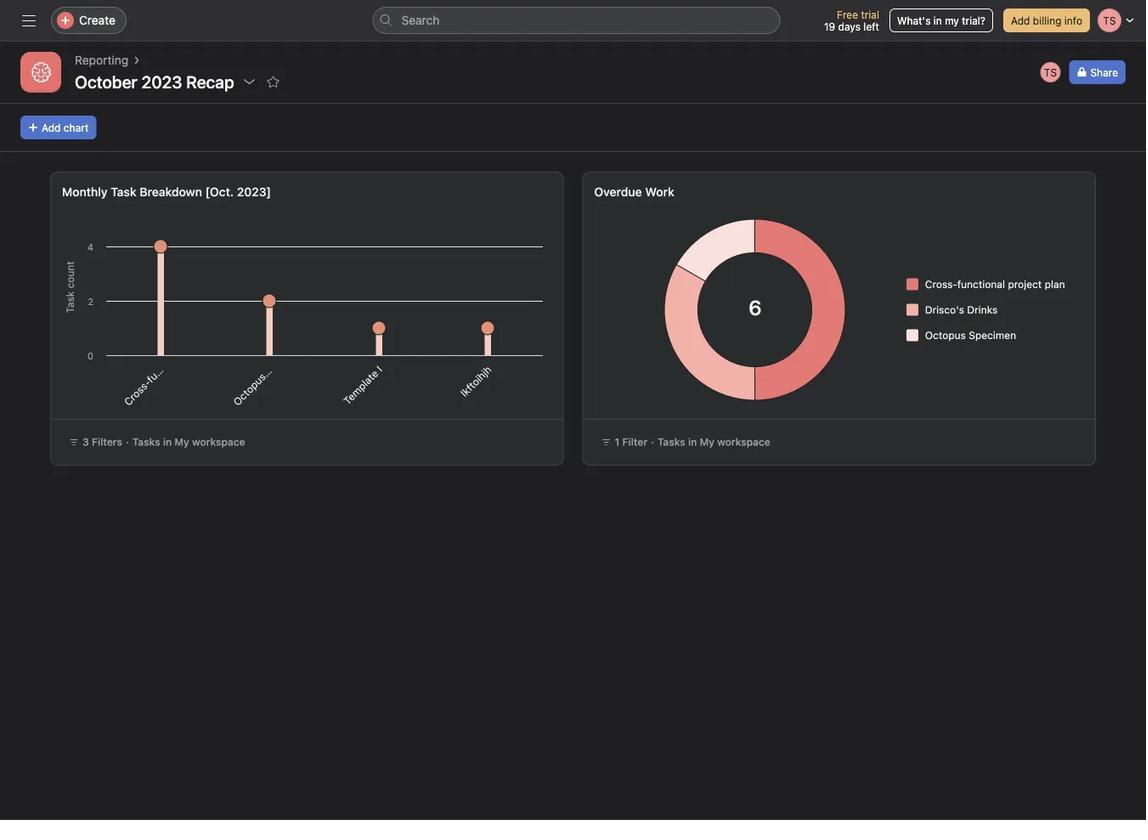 Task type: describe. For each thing, give the bounding box(es) containing it.
3 filters
[[82, 436, 122, 448]]

trial
[[862, 9, 880, 20]]

trial?
[[963, 14, 986, 26]]

add billing info
[[1012, 14, 1083, 26]]

free
[[837, 9, 859, 20]]

specimen inside the octopus specimen
[[262, 335, 304, 377]]

monthly task breakdown [oct. 2023]
[[62, 185, 271, 199]]

functional
[[958, 278, 1006, 290]]

cross-functional project plan
[[926, 278, 1066, 290]]

free trial 19 days left
[[825, 9, 880, 32]]

1 horizontal spatial octopus
[[926, 329, 967, 341]]

in for monthly task breakdown [oct. 2023]
[[163, 436, 172, 448]]

breakdown
[[140, 185, 202, 199]]

expand sidebar image
[[22, 14, 36, 27]]

share button
[[1070, 60, 1127, 84]]

search list box
[[373, 7, 781, 34]]

overdue work
[[595, 185, 675, 199]]

ts
[[1045, 66, 1058, 78]]

template
[[341, 368, 381, 407]]

1 filter
[[615, 436, 648, 448]]

info
[[1065, 14, 1083, 26]]

cross-
[[926, 278, 958, 290]]

october 2023 recap
[[75, 71, 234, 91]]

october
[[75, 71, 138, 91]]

add for add billing info
[[1012, 14, 1031, 26]]

add chart button
[[20, 116, 96, 139]]

reporting link
[[75, 51, 128, 70]]

in inside button
[[934, 14, 943, 26]]

octopus inside the octopus specimen
[[231, 371, 268, 408]]

i
[[374, 364, 385, 374]]

tasks for overdue work
[[658, 436, 686, 448]]

chart
[[64, 122, 89, 133]]

1
[[615, 436, 620, 448]]

in for overdue work
[[689, 436, 697, 448]]

brain image
[[31, 62, 51, 82]]

task
[[111, 185, 137, 199]]

filter
[[623, 436, 648, 448]]

workspace for overdue work
[[718, 436, 771, 448]]

lkftoihjh
[[458, 364, 494, 399]]

add to starred image
[[267, 75, 280, 88]]

filters
[[92, 436, 122, 448]]

tasks in my workspace for overdue work
[[658, 436, 771, 448]]



Task type: locate. For each thing, give the bounding box(es) containing it.
share
[[1091, 66, 1119, 78]]

billing
[[1034, 14, 1062, 26]]

specimen
[[969, 329, 1017, 341], [262, 335, 304, 377]]

my
[[175, 436, 189, 448], [700, 436, 715, 448]]

add inside "add billing info" button
[[1012, 14, 1031, 26]]

1 horizontal spatial workspace
[[718, 436, 771, 448]]

in right filters
[[163, 436, 172, 448]]

add billing info button
[[1004, 9, 1091, 32]]

add for add chart
[[42, 122, 61, 133]]

0 horizontal spatial octopus
[[231, 371, 268, 408]]

what's in my trial? button
[[890, 9, 994, 32]]

template i
[[341, 364, 385, 407]]

specimen left template on the left
[[262, 335, 304, 377]]

my for monthly task breakdown [oct. 2023]
[[175, 436, 189, 448]]

0 horizontal spatial tasks
[[132, 436, 160, 448]]

0 horizontal spatial tasks in my workspace
[[132, 436, 245, 448]]

ts button
[[1039, 60, 1063, 84]]

in
[[934, 14, 943, 26], [163, 436, 172, 448], [689, 436, 697, 448]]

1 horizontal spatial in
[[689, 436, 697, 448]]

tasks
[[132, 436, 160, 448], [658, 436, 686, 448]]

0 horizontal spatial in
[[163, 436, 172, 448]]

1 my from the left
[[175, 436, 189, 448]]

3
[[82, 436, 89, 448]]

0 vertical spatial octopus
[[926, 329, 967, 341]]

1 horizontal spatial specimen
[[969, 329, 1017, 341]]

monthly
[[62, 185, 108, 199]]

2 my from the left
[[700, 436, 715, 448]]

add chart
[[42, 122, 89, 133]]

workspace
[[192, 436, 245, 448], [718, 436, 771, 448]]

1 tasks from the left
[[132, 436, 160, 448]]

0 horizontal spatial specimen
[[262, 335, 304, 377]]

0 horizontal spatial my
[[175, 436, 189, 448]]

in left my
[[934, 14, 943, 26]]

tasks for monthly task breakdown [oct. 2023]
[[132, 436, 160, 448]]

1 horizontal spatial tasks in my workspace
[[658, 436, 771, 448]]

left
[[864, 20, 880, 32]]

0 horizontal spatial octopus specimen
[[231, 335, 304, 408]]

19
[[825, 20, 836, 32]]

my
[[946, 14, 960, 26]]

0 vertical spatial add
[[1012, 14, 1031, 26]]

add left chart
[[42, 122, 61, 133]]

1 vertical spatial add
[[42, 122, 61, 133]]

2 horizontal spatial in
[[934, 14, 943, 26]]

drinks
[[968, 304, 998, 316]]

in right filter
[[689, 436, 697, 448]]

2 tasks in my workspace from the left
[[658, 436, 771, 448]]

1 horizontal spatial octopus specimen
[[926, 329, 1017, 341]]

create
[[79, 13, 116, 27]]

1 vertical spatial octopus
[[231, 371, 268, 408]]

my for overdue work
[[700, 436, 715, 448]]

add
[[1012, 14, 1031, 26], [42, 122, 61, 133]]

my right filter
[[700, 436, 715, 448]]

show options image
[[243, 75, 256, 88]]

create button
[[51, 7, 127, 34]]

2 tasks from the left
[[658, 436, 686, 448]]

drisco's
[[926, 304, 965, 316]]

my right filters
[[175, 436, 189, 448]]

add inside add chart button
[[42, 122, 61, 133]]

tasks in my workspace right filters
[[132, 436, 245, 448]]

search button
[[373, 7, 781, 34]]

plan
[[1045, 278, 1066, 290]]

1 workspace from the left
[[192, 436, 245, 448]]

2 workspace from the left
[[718, 436, 771, 448]]

days
[[839, 20, 861, 32]]

tasks right filters
[[132, 436, 160, 448]]

[oct. 2023]
[[205, 185, 271, 199]]

0 horizontal spatial add
[[42, 122, 61, 133]]

tasks in my workspace
[[132, 436, 245, 448], [658, 436, 771, 448]]

what's in my trial?
[[898, 14, 986, 26]]

1 horizontal spatial my
[[700, 436, 715, 448]]

1 horizontal spatial tasks
[[658, 436, 686, 448]]

0 horizontal spatial workspace
[[192, 436, 245, 448]]

workspace for monthly task breakdown [oct. 2023]
[[192, 436, 245, 448]]

1 horizontal spatial add
[[1012, 14, 1031, 26]]

what's
[[898, 14, 931, 26]]

specimen down drinks in the right top of the page
[[969, 329, 1017, 341]]

2023 recap
[[142, 71, 234, 91]]

reporting
[[75, 53, 128, 67]]

project
[[1009, 278, 1043, 290]]

octopus specimen
[[926, 329, 1017, 341], [231, 335, 304, 408]]

1 tasks in my workspace from the left
[[132, 436, 245, 448]]

add left the billing at the top
[[1012, 14, 1031, 26]]

tasks in my workspace right filter
[[658, 436, 771, 448]]

tasks in my workspace for monthly task breakdown [oct. 2023]
[[132, 436, 245, 448]]

drisco's drinks
[[926, 304, 998, 316]]

tasks right filter
[[658, 436, 686, 448]]

search
[[402, 13, 440, 27]]

octopus
[[926, 329, 967, 341], [231, 371, 268, 408]]



Task type: vqa. For each thing, say whether or not it's contained in the screenshot.
NUMBERED LIST ICON
no



